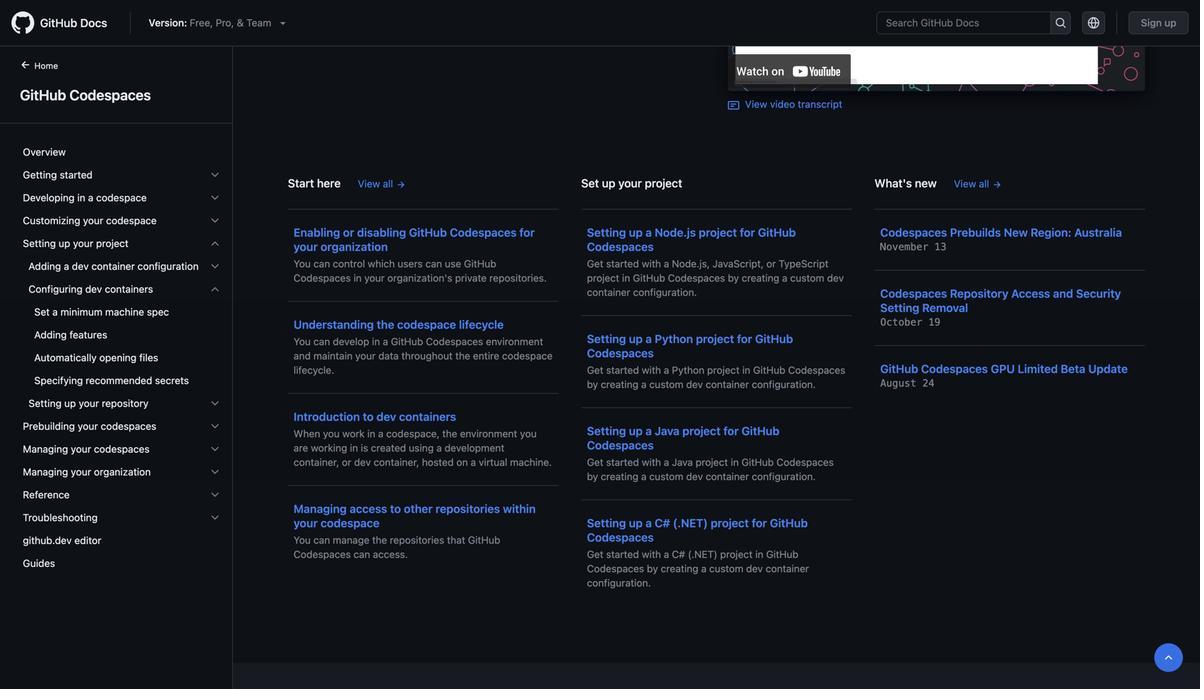 Task type: describe. For each thing, give the bounding box(es) containing it.
containers inside dropdown button
[[105, 283, 153, 295]]

setting up your project element containing adding a dev container configuration
[[11, 255, 232, 415]]

creating inside setting up a c# (.net) project for github codespaces get started with a c# (.net) project in github codespaces by creating a custom dev container configuration.
[[661, 563, 699, 575]]

codespace up throughout
[[397, 318, 456, 332]]

reference
[[23, 489, 70, 501]]

codespace,
[[386, 428, 440, 440]]

new
[[1005, 226, 1029, 239]]

up for setting up a python project for github codespaces get started with a python project in github codespaces by creating a custom dev container configuration.
[[629, 332, 643, 346]]

started inside dropdown button
[[60, 169, 93, 181]]

codespaces inside "github codespaces gpu limited beta update august 24"
[[922, 362, 989, 376]]

project inside dropdown button
[[96, 238, 129, 249]]

version: free, pro, & team
[[149, 17, 272, 29]]

beta
[[1061, 362, 1086, 376]]

features
[[70, 329, 107, 341]]

editor
[[74, 535, 101, 547]]

which
[[368, 258, 395, 270]]

recommended
[[86, 375, 152, 387]]

in inside 'dropdown button'
[[77, 192, 85, 204]]

github inside "github codespaces gpu limited beta update august 24"
[[881, 362, 919, 376]]

transcript
[[798, 98, 843, 110]]

setting for java
[[587, 425, 626, 438]]

machine
[[105, 306, 144, 318]]

sc 9kayk9 0 image for prebuilding your codespaces
[[209, 421, 221, 432]]

custom inside 'setting up a java project for github codespaces get started with a java project in github codespaces by creating a custom dev container configuration.'
[[650, 471, 684, 483]]

link image
[[728, 100, 740, 111]]

access
[[350, 503, 387, 516]]

customizing your codespace
[[23, 215, 157, 227]]

started inside setting up a c# (.net) project for github codespaces get started with a c# (.net) project in github codespaces by creating a custom dev container configuration.
[[607, 549, 639, 561]]

guides
[[23, 558, 55, 570]]

troubleshooting button
[[17, 507, 227, 530]]

the up data
[[377, 318, 395, 332]]

opening
[[99, 352, 137, 364]]

virtual
[[479, 457, 508, 469]]

the inside "introduction to dev containers when you work in a codespace, the environment you are working in is created using a development container, or dev container, hosted on a virtual machine."
[[443, 428, 458, 440]]

set up your project
[[582, 177, 683, 190]]

github inside understanding the codespace lifecycle you can develop in a github codespaces environment and maintain your data throughout the entire codespace lifecycle.
[[391, 336, 424, 348]]

using
[[409, 442, 434, 454]]

use
[[445, 258, 462, 270]]

configuring dev containers element for containers
[[11, 301, 232, 392]]

custom inside setting up a c# (.net) project for github codespaces get started with a c# (.net) project in github codespaces by creating a custom dev container configuration.
[[710, 563, 744, 575]]

scroll to top image
[[1164, 653, 1175, 664]]

by inside setting up a node.js project for github codespaces get started with a node.js, javascript, or typescript project in github codespaces by creating a custom dev container configuration.
[[728, 272, 740, 284]]

start
[[288, 177, 314, 190]]

codespace inside managing access to other repositories within your codespace you can manage the repositories that github codespaces can access.
[[321, 517, 380, 530]]

can down manage
[[354, 549, 370, 561]]

users
[[398, 258, 423, 270]]

setting for c#
[[587, 517, 626, 530]]

sign up
[[1142, 17, 1177, 29]]

and inside understanding the codespace lifecycle you can develop in a github codespaces environment and maintain your data throughout the entire codespace lifecycle.
[[294, 350, 311, 362]]

managing for organization
[[23, 466, 68, 478]]

configuring dev containers
[[29, 283, 153, 295]]

codespaces inside managing access to other repositories within your codespace you can manage the repositories that github codespaces can access.
[[294, 549, 351, 561]]

develop
[[333, 336, 370, 348]]

19
[[929, 317, 941, 328]]

set for set a minimum machine spec
[[34, 306, 50, 318]]

repositories.
[[490, 272, 547, 284]]

codespaces inside codespaces repository access and security setting removal october 19
[[881, 287, 948, 301]]

get inside setting up a c# (.net) project for github codespaces get started with a c# (.net) project in github codespaces by creating a custom dev container configuration.
[[587, 549, 604, 561]]

github.dev editor
[[23, 535, 101, 547]]

javascript,
[[713, 258, 764, 270]]

1 vertical spatial (.net)
[[688, 549, 718, 561]]

reference button
[[17, 484, 227, 507]]

november
[[881, 241, 929, 253]]

creating inside 'setting up a java project for github codespaces get started with a java project in github codespaces by creating a custom dev container configuration.'
[[601, 471, 639, 483]]

can left manage
[[314, 535, 330, 546]]

access
[[1012, 287, 1051, 301]]

up for setting up a c# (.net) project for github codespaces get started with a c# (.net) project in github codespaces by creating a custom dev container configuration.
[[629, 517, 643, 530]]

managing for to
[[294, 503, 347, 516]]

getting
[[23, 169, 57, 181]]

free,
[[190, 17, 213, 29]]

get for setting up a python project for github codespaces
[[587, 365, 604, 376]]

set a minimum machine spec link
[[17, 301, 227, 324]]

setting for node.js
[[587, 226, 626, 239]]

video
[[771, 98, 796, 110]]

that
[[447, 535, 466, 546]]

configuring dev containers element for dev
[[11, 278, 232, 392]]

setting up a c# (.net) project for github codespaces get started with a c# (.net) project in github codespaces by creating a custom dev container configuration.
[[587, 517, 810, 589]]

access.
[[373, 549, 408, 561]]

sc 9kayk9 0 image for setting up your repository
[[209, 398, 221, 410]]

the inside managing access to other repositories within your codespace you can manage the repositories that github codespaces can access.
[[372, 535, 387, 546]]

august 24 element
[[881, 378, 935, 390]]

entire
[[473, 350, 500, 362]]

view all link for what's new
[[955, 177, 1003, 192]]

throughout
[[402, 350, 453, 362]]

started for setting up a node.js project for github codespaces
[[607, 258, 639, 270]]

sc 9kayk9 0 image for managing your organization
[[209, 467, 221, 478]]

what's new
[[875, 177, 937, 190]]

in inside 'setting up a java project for github codespaces get started with a java project in github codespaces by creating a custom dev container configuration.'
[[731, 457, 739, 469]]

manage
[[333, 535, 370, 546]]

organization's
[[388, 272, 453, 284]]

view for enabling or disabling github codespaces for your organization
[[358, 178, 380, 190]]

you for enabling or disabling github codespaces for your organization
[[294, 258, 311, 270]]

1 container, from the left
[[294, 457, 339, 469]]

adding a dev container configuration
[[29, 261, 199, 272]]

start here
[[288, 177, 341, 190]]

within
[[503, 503, 536, 516]]

update
[[1089, 362, 1129, 376]]

custom inside setting up a python project for github codespaces get started with a python project in github codespaces by creating a custom dev container configuration.
[[650, 379, 684, 391]]

a inside 'dropdown button'
[[88, 192, 94, 204]]

can left use
[[426, 258, 442, 270]]

sc 9kayk9 0 image for configuring dev containers
[[209, 284, 221, 295]]

developing in a codespace
[[23, 192, 147, 204]]

setting up a java project for github codespaces get started with a java project in github codespaces by creating a custom dev container configuration.
[[587, 425, 834, 483]]

specifying recommended secrets link
[[17, 370, 227, 392]]

sign up link
[[1130, 11, 1189, 34]]

pro,
[[216, 17, 234, 29]]

setting up a node.js project for github codespaces get started with a node.js, javascript, or typescript project in github codespaces by creating a custom dev container configuration.
[[587, 226, 845, 298]]

specifying
[[34, 375, 83, 387]]

prebuilds
[[951, 226, 1002, 239]]

sc 9kayk9 0 image for managing your codespaces
[[209, 444, 221, 455]]

prebuilding your codespaces
[[23, 421, 156, 432]]

0 vertical spatial c#
[[655, 517, 671, 530]]

or inside "introduction to dev containers when you work in a codespace, the environment you are working in is created using a development container, or dev container, hosted on a virtual machine."
[[342, 457, 352, 469]]

or inside enabling or disabling github codespaces for your organization you can control which users can use github codespaces in your organization's private repositories.
[[343, 226, 355, 239]]

container inside setting up a python project for github codespaces get started with a python project in github codespaces by creating a custom dev container configuration.
[[706, 379, 750, 391]]

by inside setting up a python project for github codespaces get started with a python project in github codespaces by creating a custom dev container configuration.
[[587, 379, 599, 391]]

sc 9kayk9 0 image for adding a dev container configuration
[[209, 261, 221, 272]]

and inside codespaces repository access and security setting removal october 19
[[1054, 287, 1074, 301]]

repository
[[102, 398, 149, 410]]

container inside dropdown button
[[92, 261, 135, 272]]

managing your organization
[[23, 466, 151, 478]]

working
[[311, 442, 347, 454]]

up for setting up your project
[[59, 238, 70, 249]]

set a minimum machine spec
[[34, 306, 169, 318]]

in inside setting up a c# (.net) project for github codespaces get started with a c# (.net) project in github codespaces by creating a custom dev container configuration.
[[756, 549, 764, 561]]

setting up your project
[[23, 238, 129, 249]]

can inside understanding the codespace lifecycle you can develop in a github codespaces environment and maintain your data throughout the entire codespace lifecycle.
[[314, 336, 330, 348]]

enabling or disabling github codespaces for your organization you can control which users can use github codespaces in your organization's private repositories.
[[294, 226, 547, 284]]

organization inside dropdown button
[[94, 466, 151, 478]]

dev inside setting up a node.js project for github codespaces get started with a node.js, javascript, or typescript project in github codespaces by creating a custom dev container configuration.
[[828, 272, 845, 284]]

1 vertical spatial python
[[672, 365, 705, 376]]

setting up your repository
[[29, 398, 149, 410]]

with for python
[[642, 365, 662, 376]]

setting up your project element containing setting up your project
[[11, 232, 232, 415]]

with inside setting up a c# (.net) project for github codespaces get started with a c# (.net) project in github codespaces by creating a custom dev container configuration.
[[642, 549, 662, 561]]

you inside understanding the codespace lifecycle you can develop in a github codespaces environment and maintain your data throughout the entire codespace lifecycle.
[[294, 336, 311, 348]]

view all for what's new
[[955, 178, 990, 190]]

version:
[[149, 17, 187, 29]]

to inside managing access to other repositories within your codespace you can manage the repositories that github codespaces can access.
[[390, 503, 401, 516]]

hosted
[[422, 457, 454, 469]]

13
[[935, 241, 947, 253]]

work
[[343, 428, 365, 440]]

github docs link
[[11, 11, 119, 34]]

triangle down image
[[277, 17, 289, 29]]

custom inside setting up a node.js project for github codespaces get started with a node.js, javascript, or typescript project in github codespaces by creating a custom dev container configuration.
[[791, 272, 825, 284]]

codespace inside dropdown button
[[106, 215, 157, 227]]

sc 9kayk9 0 image for getting started
[[209, 169, 221, 181]]

by inside setting up a c# (.net) project for github codespaces get started with a c# (.net) project in github codespaces by creating a custom dev container configuration.
[[647, 563, 659, 575]]

node.js,
[[672, 258, 710, 270]]

0 vertical spatial java
[[655, 425, 680, 438]]

github codespaces
[[20, 86, 151, 103]]

configuration
[[138, 261, 199, 272]]

getting started button
[[17, 164, 227, 187]]

removal
[[923, 301, 969, 315]]

troubleshooting
[[23, 512, 98, 524]]

creating inside setting up a node.js project for github codespaces get started with a node.js, javascript, or typescript project in github codespaces by creating a custom dev container configuration.
[[742, 272, 780, 284]]

australia
[[1075, 226, 1123, 239]]

repository
[[951, 287, 1009, 301]]

container inside 'setting up a java project for github codespaces get started with a java project in github codespaces by creating a custom dev container configuration.'
[[706, 471, 750, 483]]

sc 9kayk9 0 image for setting up your project
[[209, 238, 221, 249]]

codespace right entire
[[502, 350, 553, 362]]

adding for adding a dev container configuration
[[29, 261, 61, 272]]

gpu
[[991, 362, 1016, 376]]

github codespaces link
[[17, 84, 215, 106]]

0 vertical spatial repositories
[[436, 503, 500, 516]]

configuration. inside 'setting up a java project for github codespaces get started with a java project in github codespaces by creating a custom dev container configuration.'
[[752, 471, 816, 483]]

november 13 element
[[881, 241, 947, 253]]

view all link for start here
[[358, 177, 406, 192]]

in inside enabling or disabling github codespaces for your organization you can control which users can use github codespaces in your organization's private repositories.
[[354, 272, 362, 284]]

setting up your project button
[[17, 232, 227, 255]]



Task type: vqa. For each thing, say whether or not it's contained in the screenshot.


Task type: locate. For each thing, give the bounding box(es) containing it.
2 container, from the left
[[374, 457, 420, 469]]

container inside setting up a node.js project for github codespaces get started with a node.js, javascript, or typescript project in github codespaces by creating a custom dev container configuration.
[[587, 287, 631, 298]]

organization inside enabling or disabling github codespaces for your organization you can control which users can use github codespaces in your organization's private repositories.
[[321, 240, 388, 254]]

4 sc 9kayk9 0 image from the top
[[209, 261, 221, 272]]

to up work
[[363, 410, 374, 424]]

setting inside setting up a c# (.net) project for github codespaces get started with a c# (.net) project in github codespaces by creating a custom dev container configuration.
[[587, 517, 626, 530]]

setting for repository
[[29, 398, 62, 410]]

environment inside "introduction to dev containers when you work in a codespace, the environment you are working in is created using a development container, or dev container, hosted on a virtual machine."
[[460, 428, 518, 440]]

get inside setting up a node.js project for github codespaces get started with a node.js, javascript, or typescript project in github codespaces by creating a custom dev container configuration.
[[587, 258, 604, 270]]

region:
[[1031, 226, 1072, 239]]

7 sc 9kayk9 0 image from the top
[[209, 467, 221, 478]]

1 vertical spatial c#
[[672, 549, 686, 561]]

codespace down getting started dropdown button
[[96, 192, 147, 204]]

codespaces down repository
[[101, 421, 156, 432]]

view all right here
[[358, 178, 393, 190]]

secrets
[[155, 375, 189, 387]]

set for set up your project
[[582, 177, 599, 190]]

0 vertical spatial or
[[343, 226, 355, 239]]

for inside 'setting up a java project for github codespaces get started with a java project in github codespaces by creating a custom dev container configuration.'
[[724, 425, 739, 438]]

configuring dev containers element
[[11, 278, 232, 392], [11, 301, 232, 392]]

up for setting up a node.js project for github codespaces get started with a node.js, javascript, or typescript project in github codespaces by creating a custom dev container configuration.
[[629, 226, 643, 239]]

to
[[363, 410, 374, 424], [390, 503, 401, 516]]

is
[[361, 442, 368, 454]]

0 horizontal spatial set
[[34, 306, 50, 318]]

with inside 'setting up a java project for github codespaces get started with a java project in github codespaces by creating a custom dev container configuration.'
[[642, 457, 662, 469]]

dev inside setting up a c# (.net) project for github codespaces get started with a c# (.net) project in github codespaces by creating a custom dev container configuration.
[[747, 563, 763, 575]]

sc 9kayk9 0 image for customizing your codespace
[[209, 215, 221, 227]]

configuring dev containers element containing configuring dev containers
[[11, 278, 232, 392]]

node.js
[[655, 226, 696, 239]]

get for setting up a java project for github codespaces
[[587, 457, 604, 469]]

organization
[[321, 240, 388, 254], [94, 466, 151, 478]]

dev inside 'setting up a java project for github codespaces get started with a java project in github codespaces by creating a custom dev container configuration.'
[[687, 471, 703, 483]]

0 vertical spatial to
[[363, 410, 374, 424]]

and right access
[[1054, 287, 1074, 301]]

home link
[[14, 59, 81, 74]]

3 sc 9kayk9 0 image from the top
[[209, 238, 221, 249]]

machine.
[[510, 457, 552, 469]]

github.dev
[[23, 535, 72, 547]]

3 you from the top
[[294, 535, 311, 546]]

0 vertical spatial organization
[[321, 240, 388, 254]]

0 vertical spatial set
[[582, 177, 599, 190]]

in inside setting up a node.js project for github codespaces get started with a node.js, javascript, or typescript project in github codespaces by creating a custom dev container configuration.
[[623, 272, 631, 284]]

1 setting up your project element from the top
[[11, 232, 232, 415]]

lifecycle
[[459, 318, 504, 332]]

1 horizontal spatial view all
[[955, 178, 990, 190]]

sc 9kayk9 0 image inside reference dropdown button
[[209, 490, 221, 501]]

managing inside managing access to other repositories within your codespace you can manage the repositories that github codespaces can access.
[[294, 503, 347, 516]]

1 vertical spatial or
[[767, 258, 777, 270]]

codespaces inside 'codespaces prebuilds new region: australia november 13'
[[881, 226, 948, 239]]

managing up manage
[[294, 503, 347, 516]]

python
[[655, 332, 694, 346], [672, 365, 705, 376]]

None search field
[[877, 11, 1072, 34]]

sc 9kayk9 0 image inside troubleshooting "dropdown button"
[[209, 513, 221, 524]]

a inside understanding the codespace lifecycle you can develop in a github codespaces environment and maintain your data throughout the entire codespace lifecycle.
[[383, 336, 388, 348]]

managing access to other repositories within your codespace you can manage the repositories that github codespaces can access.
[[294, 503, 536, 561]]

view all link up prebuilds
[[955, 177, 1003, 192]]

sc 9kayk9 0 image for reference
[[209, 490, 221, 501]]

1 sc 9kayk9 0 image from the top
[[209, 169, 221, 181]]

codespaces inside understanding the codespace lifecycle you can develop in a github codespaces environment and maintain your data throughout the entire codespace lifecycle.
[[426, 336, 483, 348]]

configuration. inside setting up a c# (.net) project for github codespaces get started with a c# (.net) project in github codespaces by creating a custom dev container configuration.
[[587, 578, 651, 589]]

managing inside dropdown button
[[23, 444, 68, 455]]

here
[[317, 177, 341, 190]]

search image
[[1056, 17, 1067, 29]]

sc 9kayk9 0 image inside adding a dev container configuration dropdown button
[[209, 261, 221, 272]]

configuration. inside setting up a node.js project for github codespaces get started with a node.js, javascript, or typescript project in github codespaces by creating a custom dev container configuration.
[[633, 287, 697, 298]]

0 horizontal spatial and
[[294, 350, 311, 362]]

or inside setting up a node.js project for github codespaces get started with a node.js, javascript, or typescript project in github codespaces by creating a custom dev container configuration.
[[767, 258, 777, 270]]

6 sc 9kayk9 0 image from the top
[[209, 398, 221, 410]]

minimum
[[61, 306, 103, 318]]

view right here
[[358, 178, 380, 190]]

or up control at top left
[[343, 226, 355, 239]]

with for java
[[642, 457, 662, 469]]

managing
[[23, 444, 68, 455], [23, 466, 68, 478], [294, 503, 347, 516]]

configuration.
[[633, 287, 697, 298], [752, 379, 816, 391], [752, 471, 816, 483], [587, 578, 651, 589]]

adding a dev container configuration button
[[17, 255, 227, 278]]

1 vertical spatial managing
[[23, 466, 68, 478]]

codespaces repository access and security setting removal october 19
[[881, 287, 1122, 328]]

started inside 'setting up a java project for github codespaces get started with a java project in github codespaces by creating a custom dev container configuration.'
[[607, 457, 639, 469]]

all for new
[[980, 178, 990, 190]]

container,
[[294, 457, 339, 469], [374, 457, 420, 469]]

1 you from the left
[[323, 428, 340, 440]]

up for setting up a java project for github codespaces get started with a java project in github codespaces by creating a custom dev container configuration.
[[629, 425, 643, 438]]

setting inside setting up a node.js project for github codespaces get started with a node.js, javascript, or typescript project in github codespaces by creating a custom dev container configuration.
[[587, 226, 626, 239]]

container inside setting up a c# (.net) project for github codespaces get started with a c# (.net) project in github codespaces by creating a custom dev container configuration.
[[766, 563, 810, 575]]

github.dev editor link
[[17, 530, 227, 553]]

configuring
[[29, 283, 83, 295]]

on
[[457, 457, 468, 469]]

set inside github codespaces element
[[34, 306, 50, 318]]

understanding
[[294, 318, 374, 332]]

select language: current language is english image
[[1089, 17, 1100, 29]]

adding features link
[[17, 324, 227, 347]]

0 vertical spatial and
[[1054, 287, 1074, 301]]

up for setting up your repository
[[64, 398, 76, 410]]

1 vertical spatial organization
[[94, 466, 151, 478]]

2 all from the left
[[980, 178, 990, 190]]

sc 9kayk9 0 image inside prebuilding your codespaces dropdown button
[[209, 421, 221, 432]]

0 horizontal spatial container,
[[294, 457, 339, 469]]

3 get from the top
[[587, 457, 604, 469]]

1 with from the top
[[642, 258, 662, 270]]

codespace inside 'dropdown button'
[[96, 192, 147, 204]]

2 you from the left
[[520, 428, 537, 440]]

sc 9kayk9 0 image inside managing your organization dropdown button
[[209, 467, 221, 478]]

1 get from the top
[[587, 258, 604, 270]]

view video transcript
[[746, 98, 843, 110]]

creating
[[742, 272, 780, 284], [601, 379, 639, 391], [601, 471, 639, 483], [661, 563, 699, 575]]

october 19 element
[[881, 317, 941, 328]]

2 horizontal spatial view
[[955, 178, 977, 190]]

1 horizontal spatial all
[[980, 178, 990, 190]]

1 horizontal spatial c#
[[672, 549, 686, 561]]

configuration. inside setting up a python project for github codespaces get started with a python project in github codespaces by creating a custom dev container configuration.
[[752, 379, 816, 391]]

view all right new
[[955, 178, 990, 190]]

1 view all from the left
[[358, 178, 393, 190]]

for for setting up a python project for github codespaces
[[738, 332, 753, 346]]

environment
[[486, 336, 544, 348], [460, 428, 518, 440]]

1 all from the left
[[383, 178, 393, 190]]

1 configuring dev containers element from the top
[[11, 278, 232, 392]]

october
[[881, 317, 923, 328]]

home
[[34, 61, 58, 71]]

0 horizontal spatial all
[[383, 178, 393, 190]]

dev inside adding a dev container configuration dropdown button
[[72, 261, 89, 272]]

2 view all from the left
[[955, 178, 990, 190]]

setting for python
[[587, 332, 626, 346]]

all up prebuilds
[[980, 178, 990, 190]]

1 horizontal spatial set
[[582, 177, 599, 190]]

1 horizontal spatial to
[[390, 503, 401, 516]]

codespaces for prebuilding your codespaces
[[101, 421, 156, 432]]

view video transcript link
[[728, 98, 843, 111]]

adding for adding features
[[34, 329, 67, 341]]

0 horizontal spatial view all link
[[358, 177, 406, 192]]

1 sc 9kayk9 0 image from the top
[[209, 215, 221, 227]]

setting for project
[[23, 238, 56, 249]]

adding up automatically at the left of page
[[34, 329, 67, 341]]

and up lifecycle.
[[294, 350, 311, 362]]

in inside understanding the codespace lifecycle you can develop in a github codespaces environment and maintain your data throughout the entire codespace lifecycle.
[[372, 336, 380, 348]]

0 horizontal spatial organization
[[94, 466, 151, 478]]

data
[[379, 350, 399, 362]]

0 horizontal spatial view
[[358, 178, 380, 190]]

configuring dev containers button
[[17, 278, 227, 301]]

started inside setting up a python project for github codespaces get started with a python project in github codespaces by creating a custom dev container configuration.
[[607, 365, 639, 376]]

can
[[314, 258, 330, 270], [426, 258, 442, 270], [314, 336, 330, 348], [314, 535, 330, 546], [354, 549, 370, 561]]

setting inside codespaces repository access and security setting removal october 19
[[881, 301, 920, 315]]

sc 9kayk9 0 image inside "configuring dev containers" dropdown button
[[209, 284, 221, 295]]

files
[[139, 352, 158, 364]]

5 sc 9kayk9 0 image from the top
[[209, 284, 221, 295]]

1 horizontal spatial and
[[1054, 287, 1074, 301]]

get for setting up a node.js project for github codespaces
[[587, 258, 604, 270]]

started for setting up a python project for github codespaces
[[607, 365, 639, 376]]

dev inside "configuring dev containers" dropdown button
[[85, 283, 102, 295]]

environment up development
[[460, 428, 518, 440]]

1 horizontal spatial you
[[520, 428, 537, 440]]

environment inside understanding the codespace lifecycle you can develop in a github codespaces environment and maintain your data throughout the entire codespace lifecycle.
[[486, 336, 544, 348]]

1 horizontal spatial view
[[746, 98, 768, 110]]

0 vertical spatial environment
[[486, 336, 544, 348]]

setting up your project element
[[11, 232, 232, 415], [11, 255, 232, 415]]

guides link
[[17, 553, 227, 575]]

4 get from the top
[[587, 549, 604, 561]]

by inside 'setting up a java project for github codespaces get started with a java project in github codespaces by creating a custom dev container configuration.'
[[587, 471, 599, 483]]

codespaces prebuilds new region: australia november 13
[[881, 226, 1123, 253]]

containers up the codespace,
[[399, 410, 457, 424]]

or down the working
[[342, 457, 352, 469]]

1 vertical spatial and
[[294, 350, 311, 362]]

1 vertical spatial adding
[[34, 329, 67, 341]]

2 get from the top
[[587, 365, 604, 376]]

environment up entire
[[486, 336, 544, 348]]

containers up machine
[[105, 283, 153, 295]]

specifying recommended secrets
[[34, 375, 189, 387]]

up
[[1165, 17, 1177, 29], [602, 177, 616, 190], [629, 226, 643, 239], [59, 238, 70, 249], [629, 332, 643, 346], [64, 398, 76, 410], [629, 425, 643, 438], [629, 517, 643, 530]]

managing down prebuilding
[[23, 444, 68, 455]]

sc 9kayk9 0 image inside getting started dropdown button
[[209, 169, 221, 181]]

8 sc 9kayk9 0 image from the top
[[209, 513, 221, 524]]

sc 9kayk9 0 image inside managing your codespaces dropdown button
[[209, 444, 221, 455]]

introduction to dev containers when you work in a codespace, the environment you are working in is created using a development container, or dev container, hosted on a virtual machine.
[[294, 410, 552, 469]]

1 you from the top
[[294, 258, 311, 270]]

the up development
[[443, 428, 458, 440]]

up for set up your project
[[602, 177, 616, 190]]

tooltip
[[1155, 644, 1184, 673]]

sc 9kayk9 0 image inside setting up your project dropdown button
[[209, 238, 221, 249]]

for
[[520, 226, 535, 239], [740, 226, 756, 239], [738, 332, 753, 346], [724, 425, 739, 438], [752, 517, 768, 530]]

creating inside setting up a python project for github codespaces get started with a python project in github codespaces by creating a custom dev container configuration.
[[601, 379, 639, 391]]

2 you from the top
[[294, 336, 311, 348]]

dev inside setting up a python project for github codespaces get started with a python project in github codespaces by creating a custom dev container configuration.
[[687, 379, 703, 391]]

setting inside 'setting up a java project for github codespaces get started with a java project in github codespaces by creating a custom dev container configuration.'
[[587, 425, 626, 438]]

repositories up that
[[436, 503, 500, 516]]

up inside setting up a node.js project for github codespaces get started with a node.js, javascript, or typescript project in github codespaces by creating a custom dev container configuration.
[[629, 226, 643, 239]]

adding up configuring
[[29, 261, 61, 272]]

development
[[445, 442, 505, 454]]

prebuilding your codespaces button
[[17, 415, 227, 438]]

sc 9kayk9 0 image
[[209, 215, 221, 227], [209, 421, 221, 432], [209, 444, 221, 455], [209, 490, 221, 501]]

3 sc 9kayk9 0 image from the top
[[209, 444, 221, 455]]

configuring dev containers element containing set a minimum machine spec
[[11, 301, 232, 392]]

environment for lifecycle
[[486, 336, 544, 348]]

0 horizontal spatial you
[[323, 428, 340, 440]]

for inside setting up a c# (.net) project for github codespaces get started with a c# (.net) project in github codespaces by creating a custom dev container configuration.
[[752, 517, 768, 530]]

view right 'link' image
[[746, 98, 768, 110]]

setting up your repository button
[[17, 392, 227, 415]]

maintain
[[314, 350, 353, 362]]

you
[[323, 428, 340, 440], [520, 428, 537, 440]]

0 vertical spatial codespaces
[[101, 421, 156, 432]]

enabling
[[294, 226, 340, 239]]

2 configuring dev containers element from the top
[[11, 301, 232, 392]]

sc 9kayk9 0 image for developing in a codespace
[[209, 192, 221, 204]]

(.net)
[[673, 517, 708, 530], [688, 549, 718, 561]]

container, down created
[[374, 457, 420, 469]]

&
[[237, 17, 244, 29]]

0 vertical spatial managing
[[23, 444, 68, 455]]

with inside setting up a node.js project for github codespaces get started with a node.js, javascript, or typescript project in github codespaces by creating a custom dev container configuration.
[[642, 258, 662, 270]]

sc 9kayk9 0 image inside developing in a codespace 'dropdown button'
[[209, 192, 221, 204]]

up inside setting up a c# (.net) project for github codespaces get started with a c# (.net) project in github codespaces by creating a custom dev container configuration.
[[629, 517, 643, 530]]

view right new
[[955, 178, 977, 190]]

1 vertical spatial java
[[672, 457, 693, 469]]

introduction
[[294, 410, 360, 424]]

github inside managing access to other repositories within your codespace you can manage the repositories that github codespaces can access.
[[468, 535, 501, 546]]

2 with from the top
[[642, 365, 662, 376]]

managing your codespaces button
[[17, 438, 227, 461]]

your
[[619, 177, 642, 190], [83, 215, 103, 227], [73, 238, 93, 249], [294, 240, 318, 254], [365, 272, 385, 284], [356, 350, 376, 362], [79, 398, 99, 410], [78, 421, 98, 432], [71, 444, 91, 455], [71, 466, 91, 478], [294, 517, 318, 530]]

view all for start here
[[358, 178, 393, 190]]

sign
[[1142, 17, 1163, 29]]

1 horizontal spatial organization
[[321, 240, 388, 254]]

github codespaces element
[[0, 58, 233, 688]]

to left other
[[390, 503, 401, 516]]

up for sign up
[[1165, 17, 1177, 29]]

4 sc 9kayk9 0 image from the top
[[209, 490, 221, 501]]

for inside enabling or disabling github codespaces for your organization you can control which users can use github codespaces in your organization's private repositories.
[[520, 226, 535, 239]]

automatically opening files link
[[17, 347, 227, 370]]

2 vertical spatial managing
[[294, 503, 347, 516]]

1 vertical spatial containers
[[399, 410, 457, 424]]

sc 9kayk9 0 image for troubleshooting
[[209, 513, 221, 524]]

dev
[[72, 261, 89, 272], [828, 272, 845, 284], [85, 283, 102, 295], [687, 379, 703, 391], [377, 410, 396, 424], [354, 457, 371, 469], [687, 471, 703, 483], [747, 563, 763, 575]]

for for setting up a node.js project for github codespaces
[[740, 226, 756, 239]]

your inside managing access to other repositories within your codespace you can manage the repositories that github codespaces can access.
[[294, 517, 318, 530]]

all up disabling
[[383, 178, 393, 190]]

when
[[294, 428, 320, 440]]

codespace up manage
[[321, 517, 380, 530]]

organization up control at top left
[[321, 240, 388, 254]]

view for codespaces prebuilds new region: australia
[[955, 178, 977, 190]]

you down enabling
[[294, 258, 311, 270]]

with for node.js
[[642, 258, 662, 270]]

0 horizontal spatial c#
[[655, 517, 671, 530]]

managing your codespaces
[[23, 444, 150, 455]]

sc 9kayk9 0 image inside setting up your repository dropdown button
[[209, 398, 221, 410]]

container, down the working
[[294, 457, 339, 469]]

codespaces inside managing your codespaces dropdown button
[[94, 444, 150, 455]]

2 view all link from the left
[[955, 177, 1003, 192]]

2 vertical spatial or
[[342, 457, 352, 469]]

or
[[343, 226, 355, 239], [767, 258, 777, 270], [342, 457, 352, 469]]

0 horizontal spatial to
[[363, 410, 374, 424]]

1 vertical spatial to
[[390, 503, 401, 516]]

containers inside "introduction to dev containers when you work in a codespace, the environment you are working in is created using a development container, or dev container, hosted on a virtual machine."
[[399, 410, 457, 424]]

up inside 'setting up a java project for github codespaces get started with a java project in github codespaces by creating a custom dev container configuration.'
[[629, 425, 643, 438]]

1 vertical spatial set
[[34, 306, 50, 318]]

you inside enabling or disabling github codespaces for your organization you can control which users can use github codespaces in your organization's private repositories.
[[294, 258, 311, 270]]

prebuilding
[[23, 421, 75, 432]]

0 horizontal spatial view all
[[358, 178, 393, 190]]

security
[[1077, 287, 1122, 301]]

started for setting up a java project for github codespaces
[[607, 457, 639, 469]]

control
[[333, 258, 365, 270]]

0 vertical spatial you
[[294, 258, 311, 270]]

codespaces down prebuilding your codespaces dropdown button
[[94, 444, 150, 455]]

you up the working
[[323, 428, 340, 440]]

a inside dropdown button
[[64, 261, 69, 272]]

customizing
[[23, 215, 80, 227]]

you up lifecycle.
[[294, 336, 311, 348]]

your inside understanding the codespace lifecycle you can develop in a github codespaces environment and maintain your data throughout the entire codespace lifecycle.
[[356, 350, 376, 362]]

you for managing access to other repositories within your codespace
[[294, 535, 311, 546]]

codespace down developing in a codespace 'dropdown button' at left top
[[106, 215, 157, 227]]

all
[[383, 178, 393, 190], [980, 178, 990, 190]]

1 vertical spatial you
[[294, 336, 311, 348]]

all for disabling
[[383, 178, 393, 190]]

2 vertical spatial you
[[294, 535, 311, 546]]

organization down managing your codespaces dropdown button
[[94, 466, 151, 478]]

Search GitHub Docs search field
[[878, 12, 1051, 34]]

codespaces for managing your codespaces
[[94, 444, 150, 455]]

3 with from the top
[[642, 457, 662, 469]]

1 vertical spatial codespaces
[[94, 444, 150, 455]]

automatically
[[34, 352, 97, 364]]

repositories
[[436, 503, 500, 516], [390, 535, 445, 546]]

environment for containers
[[460, 428, 518, 440]]

2 sc 9kayk9 0 image from the top
[[209, 421, 221, 432]]

you left manage
[[294, 535, 311, 546]]

0 horizontal spatial containers
[[105, 283, 153, 295]]

0 vertical spatial (.net)
[[673, 517, 708, 530]]

or left typescript
[[767, 258, 777, 270]]

to inside "introduction to dev containers when you work in a codespace, the environment you are working in is created using a development container, or dev container, hosted on a virtual machine."
[[363, 410, 374, 424]]

setting up a python project for github codespaces get started with a python project in github codespaces by creating a custom dev container configuration.
[[587, 332, 846, 391]]

2 sc 9kayk9 0 image from the top
[[209, 192, 221, 204]]

1 view all link from the left
[[358, 177, 406, 192]]

2 setting up your project element from the top
[[11, 255, 232, 415]]

4 with from the top
[[642, 549, 662, 561]]

docs
[[80, 16, 107, 30]]

can up maintain
[[314, 336, 330, 348]]

1 horizontal spatial container,
[[374, 457, 420, 469]]

understanding the codespace lifecycle you can develop in a github codespaces environment and maintain your data throughout the entire codespace lifecycle.
[[294, 318, 553, 376]]

other
[[404, 503, 433, 516]]

0 vertical spatial adding
[[29, 261, 61, 272]]

view all link up disabling
[[358, 177, 406, 192]]

1 vertical spatial repositories
[[390, 535, 445, 546]]

can left control at top left
[[314, 258, 330, 270]]

up inside setting up a python project for github codespaces get started with a python project in github codespaces by creating a custom dev container configuration.
[[629, 332, 643, 346]]

for for setting up a java project for github codespaces
[[724, 425, 739, 438]]

sc 9kayk9 0 image
[[209, 169, 221, 181], [209, 192, 221, 204], [209, 238, 221, 249], [209, 261, 221, 272], [209, 284, 221, 295], [209, 398, 221, 410], [209, 467, 221, 478], [209, 513, 221, 524]]

repositories up access.
[[390, 535, 445, 546]]

1 vertical spatial environment
[[460, 428, 518, 440]]

custom
[[791, 272, 825, 284], [650, 379, 684, 391], [650, 471, 684, 483], [710, 563, 744, 575]]

managing up 'reference'
[[23, 466, 68, 478]]

1 horizontal spatial view all link
[[955, 177, 1003, 192]]

1 horizontal spatial containers
[[399, 410, 457, 424]]

managing inside dropdown button
[[23, 466, 68, 478]]

0 vertical spatial python
[[655, 332, 694, 346]]

the left entire
[[456, 350, 471, 362]]

for for enabling or disabling github codespaces for your organization
[[520, 226, 535, 239]]

0 vertical spatial containers
[[105, 283, 153, 295]]

managing for codespaces
[[23, 444, 68, 455]]

in inside setting up a python project for github codespaces get started with a python project in github codespaces by creating a custom dev container configuration.
[[743, 365, 751, 376]]

for inside setting up a node.js project for github codespaces get started with a node.js, javascript, or typescript project in github codespaces by creating a custom dev container configuration.
[[740, 226, 756, 239]]

you up machine.
[[520, 428, 537, 440]]

the up access.
[[372, 535, 387, 546]]

the
[[377, 318, 395, 332], [456, 350, 471, 362], [443, 428, 458, 440], [372, 535, 387, 546]]



